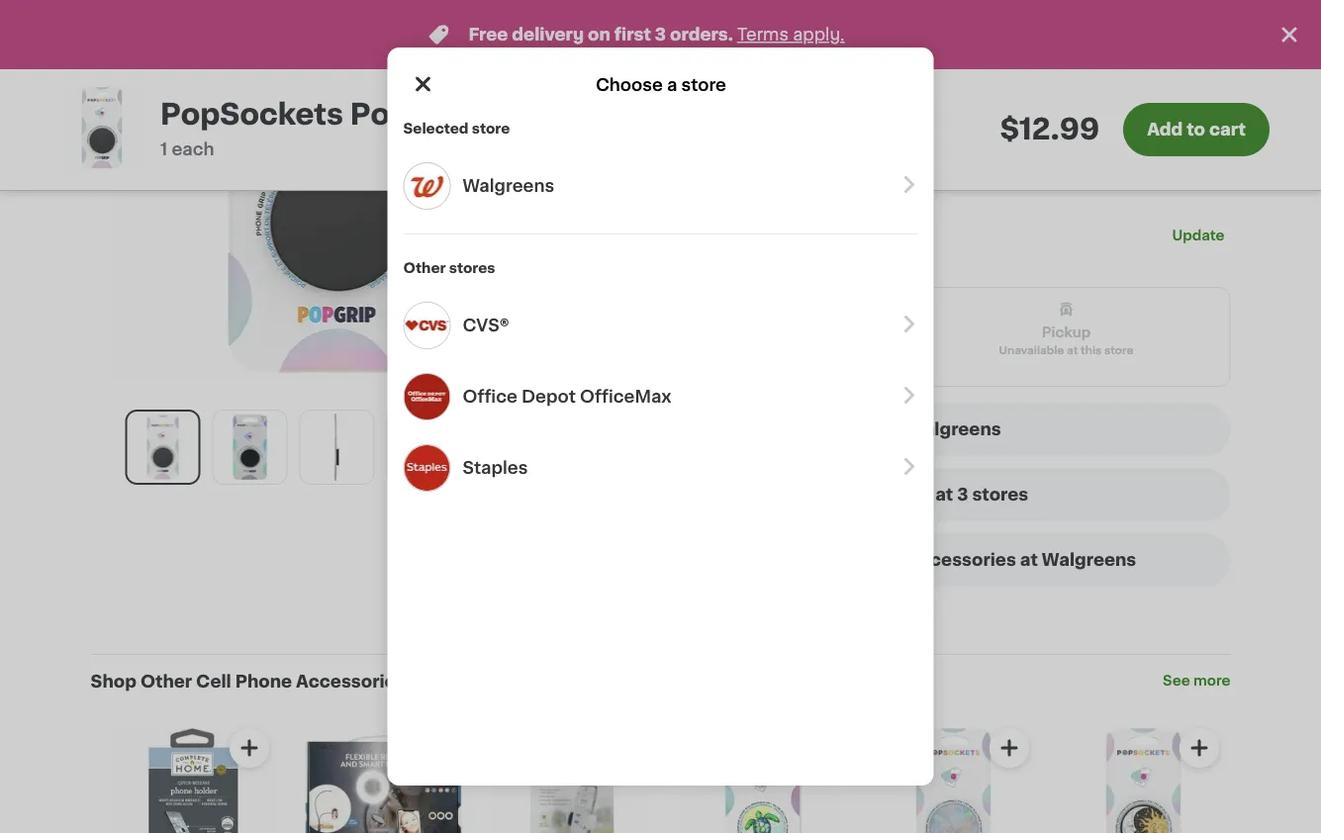 Task type: describe. For each thing, give the bounding box(es) containing it.
cart
[[1210, 121, 1246, 138]]

browse walgreens
[[837, 422, 1001, 439]]

3 inside 'limited time offer' region
[[655, 26, 666, 43]]

terms
[[737, 26, 789, 43]]

browse
[[837, 422, 903, 439]]

add
[[1147, 121, 1183, 138]]

available
[[852, 487, 932, 504]]

$12.99
[[1000, 115, 1100, 144]]

accessories for shop other cell phone accessories at walgreens
[[907, 552, 1016, 569]]

walgreens image
[[403, 162, 451, 210]]

store inside pickup unavailable at this store
[[1105, 345, 1134, 356]]

add to cart
[[1147, 121, 1246, 138]]

add to cart image
[[238, 737, 261, 761]]

staples image
[[403, 444, 451, 492]]

1 horizontal spatial store
[[682, 77, 727, 94]]

to
[[1187, 121, 1206, 138]]

browse walgreens button
[[607, 403, 1231, 457]]

shop other cell phone accessories at walgreens button
[[607, 534, 1231, 587]]

walgreens button
[[403, 150, 918, 222]]

stores inside button
[[973, 487, 1029, 504]]

other for shop other cell phone accessories at walgreens
[[751, 552, 803, 569]]

walgreens image
[[607, 207, 664, 264]]

see more
[[1163, 675, 1231, 688]]

black
[[491, 100, 576, 129]]

stores inside choose a store dialog
[[449, 261, 495, 275]]

pickup
[[1042, 326, 1091, 340]]

selected
[[403, 122, 469, 136]]

each
[[172, 141, 214, 158]]

available
[[676, 231, 747, 246]]

shop for shop other cell phone accessories
[[91, 674, 137, 691]]

in
[[751, 231, 765, 246]]

cell for shop other cell phone accessories at walgreens
[[807, 552, 842, 569]]

staples button
[[403, 433, 918, 504]]

available in 76051
[[676, 231, 811, 246]]

office depot officemax image
[[403, 373, 451, 421]]

orders.
[[670, 26, 733, 43]]

cvs® image
[[403, 302, 451, 349]]

popgrip,
[[350, 100, 484, 129]]

at inside "button"
[[1020, 552, 1038, 569]]

free delivery on first 3 orders. terms apply.
[[469, 26, 845, 43]]

accessories for shop other cell phone accessories
[[296, 674, 405, 691]]

apply.
[[793, 26, 845, 43]]

shop other cell phone accessories
[[91, 674, 405, 691]]

popsockets
[[160, 100, 343, 129]]

first
[[615, 26, 651, 43]]



Task type: locate. For each thing, give the bounding box(es) containing it.
shop for shop other cell phone accessories at walgreens
[[702, 552, 748, 569]]

choose a store dialog
[[388, 48, 934, 786]]

1 horizontal spatial accessories
[[907, 552, 1016, 569]]

other inside choose a store dialog
[[403, 261, 446, 275]]

2 horizontal spatial other
[[751, 552, 803, 569]]

2 vertical spatial other
[[140, 674, 192, 691]]

3
[[655, 26, 666, 43], [957, 487, 969, 504]]

at
[[1067, 345, 1078, 356], [936, 487, 954, 504], [1020, 552, 1038, 569]]

walgreens inside choose a store dialog
[[463, 178, 554, 195]]

phone for shop other cell phone accessories at walgreens
[[846, 552, 903, 569]]

free
[[469, 26, 508, 43]]

0 vertical spatial store
[[682, 77, 727, 94]]

pickup unavailable at this store
[[999, 326, 1134, 356]]

cell
[[807, 552, 842, 569], [196, 674, 231, 691]]

0 horizontal spatial walgreens
[[463, 178, 554, 195]]

store
[[682, 77, 727, 94], [472, 122, 510, 136], [1105, 345, 1134, 356]]

other inside shop other cell phone accessories at walgreens "button"
[[751, 552, 803, 569]]

0 vertical spatial at
[[1067, 345, 1078, 356]]

office depot officemax
[[463, 389, 672, 405]]

1 horizontal spatial at
[[1020, 552, 1038, 569]]

store right a
[[682, 77, 727, 94]]

0 horizontal spatial accessories
[[296, 674, 405, 691]]

other for shop other cell phone accessories
[[140, 674, 192, 691]]

accessories inside "button"
[[907, 552, 1016, 569]]

0 horizontal spatial other
[[140, 674, 192, 691]]

1 horizontal spatial 3
[[957, 487, 969, 504]]

0 horizontal spatial 3
[[655, 26, 666, 43]]

0 vertical spatial other
[[403, 261, 446, 275]]

add to cart button
[[1124, 103, 1270, 156]]

0 horizontal spatial cell
[[196, 674, 231, 691]]

walgreens inside "button"
[[1042, 552, 1137, 569]]

delivery
[[512, 26, 584, 43]]

2 horizontal spatial store
[[1105, 345, 1134, 356]]

2 vertical spatial store
[[1105, 345, 1134, 356]]

0 vertical spatial accessories
[[907, 552, 1016, 569]]

popsockets popgrip, black image
[[91, 0, 584, 398], [59, 85, 145, 170], [129, 414, 196, 482], [216, 414, 284, 482], [303, 414, 371, 482], [391, 414, 458, 482], [478, 414, 545, 482]]

choose
[[596, 77, 663, 94]]

2 product group from the left
[[874, 725, 1034, 833]]

3 right available on the bottom right
[[957, 487, 969, 504]]

1 vertical spatial 3
[[957, 487, 969, 504]]

other stores
[[403, 261, 495, 275]]

2 horizontal spatial product group
[[1064, 725, 1224, 833]]

0 horizontal spatial shop
[[91, 674, 137, 691]]

office depot officemax button
[[403, 361, 918, 433]]

also available at 3 stores button
[[607, 469, 1231, 522]]

0 horizontal spatial phone
[[235, 674, 292, 691]]

staples
[[463, 460, 528, 477]]

3 product group from the left
[[1064, 725, 1224, 833]]

1 product group from the left
[[114, 725, 273, 833]]

1 horizontal spatial shop
[[702, 552, 748, 569]]

0 horizontal spatial add to cart image
[[998, 737, 1022, 761]]

phone down available on the bottom right
[[846, 552, 903, 569]]

update
[[1172, 229, 1225, 243]]

1 horizontal spatial other
[[403, 261, 446, 275]]

phone
[[846, 552, 903, 569], [235, 674, 292, 691]]

add to cart image for third product group from the left
[[1188, 737, 1212, 761]]

also available at 3 stores
[[810, 487, 1029, 504]]

0 vertical spatial stores
[[449, 261, 495, 275]]

at for this
[[1067, 345, 1078, 356]]

officemax
[[580, 389, 672, 405]]

1 vertical spatial shop
[[91, 674, 137, 691]]

limited time offer region
[[0, 0, 1278, 69]]

0 horizontal spatial at
[[936, 487, 954, 504]]

0 vertical spatial phone
[[846, 552, 903, 569]]

more
[[1194, 675, 1231, 688]]

2 add to cart image from the left
[[1188, 737, 1212, 761]]

1
[[160, 141, 168, 158]]

popsockets popgrip, black
[[160, 100, 576, 129]]

0 vertical spatial cell
[[807, 552, 842, 569]]

a
[[667, 77, 677, 94]]

2 horizontal spatial at
[[1067, 345, 1078, 356]]

0 horizontal spatial store
[[472, 122, 510, 136]]

1 vertical spatial accessories
[[296, 674, 405, 691]]

cvs®
[[463, 317, 510, 334]]

at inside pickup unavailable at this store
[[1067, 345, 1078, 356]]

store right selected
[[472, 122, 510, 136]]

add to cart image for 2nd product group from left
[[998, 737, 1022, 761]]

1 horizontal spatial stores
[[973, 487, 1029, 504]]

decrement item image
[[623, 86, 648, 111]]

1 add to cart image from the left
[[998, 737, 1022, 761]]

on
[[588, 26, 611, 43]]

1 vertical spatial cell
[[196, 674, 231, 691]]

1 vertical spatial other
[[751, 552, 803, 569]]

1 horizontal spatial product group
[[874, 725, 1034, 833]]

walgreens
[[463, 178, 554, 195], [907, 422, 1001, 439], [1042, 552, 1137, 569]]

2 horizontal spatial walgreens
[[1042, 552, 1137, 569]]

0 vertical spatial shop
[[702, 552, 748, 569]]

1 horizontal spatial add to cart image
[[1188, 737, 1212, 761]]

cvs® button
[[403, 290, 918, 361]]

1 horizontal spatial phone
[[846, 552, 903, 569]]

shop other cell phone accessories at walgreens
[[702, 552, 1137, 569]]

see more link
[[1163, 672, 1231, 691]]

this
[[1081, 345, 1102, 356]]

other
[[403, 261, 446, 275], [751, 552, 803, 569], [140, 674, 192, 691]]

product group
[[114, 725, 273, 833], [874, 725, 1034, 833], [1064, 725, 1224, 833]]

1 vertical spatial at
[[936, 487, 954, 504]]

store right this on the right of page
[[1105, 345, 1134, 356]]

unavailable
[[999, 345, 1065, 356]]

at for 3
[[936, 487, 954, 504]]

phone up add to cart icon
[[235, 674, 292, 691]]

1 each
[[160, 141, 214, 158]]

phone inside "button"
[[846, 552, 903, 569]]

1 vertical spatial stores
[[973, 487, 1029, 504]]

0 horizontal spatial stores
[[449, 261, 495, 275]]

see
[[1163, 675, 1190, 688]]

2 vertical spatial walgreens
[[1042, 552, 1137, 569]]

depot
[[522, 389, 576, 405]]

shop
[[702, 552, 748, 569], [91, 674, 137, 691]]

0 vertical spatial 3
[[655, 26, 666, 43]]

1 vertical spatial walgreens
[[907, 422, 1001, 439]]

shop inside shop other cell phone accessories at walgreens "button"
[[702, 552, 748, 569]]

office
[[463, 389, 518, 405]]

accessories
[[907, 552, 1016, 569], [296, 674, 405, 691]]

0 vertical spatial walgreens
[[463, 178, 554, 195]]

selected store
[[403, 122, 510, 136]]

phone for shop other cell phone accessories
[[235, 674, 292, 691]]

add to cart image
[[998, 737, 1022, 761], [1188, 737, 1212, 761]]

0 horizontal spatial product group
[[114, 725, 273, 833]]

choose a store
[[596, 77, 727, 94]]

cell inside shop other cell phone accessories at walgreens "button"
[[807, 552, 842, 569]]

1 vertical spatial phone
[[235, 674, 292, 691]]

terms apply. link
[[737, 26, 845, 43]]

3 right first
[[655, 26, 666, 43]]

cell for shop other cell phone accessories
[[196, 674, 231, 691]]

2 vertical spatial at
[[1020, 552, 1038, 569]]

1 vertical spatial store
[[472, 122, 510, 136]]

1 horizontal spatial cell
[[807, 552, 842, 569]]

update button
[[1166, 207, 1231, 264]]

1 horizontal spatial walgreens
[[907, 422, 1001, 439]]

76051
[[769, 232, 811, 246]]

also
[[810, 487, 848, 504]]

stores
[[449, 261, 495, 275], [973, 487, 1029, 504]]

3 inside also available at 3 stores button
[[957, 487, 969, 504]]

at inside button
[[936, 487, 954, 504]]



Task type: vqa. For each thing, say whether or not it's contained in the screenshot.
the bottommost Chocolates
no



